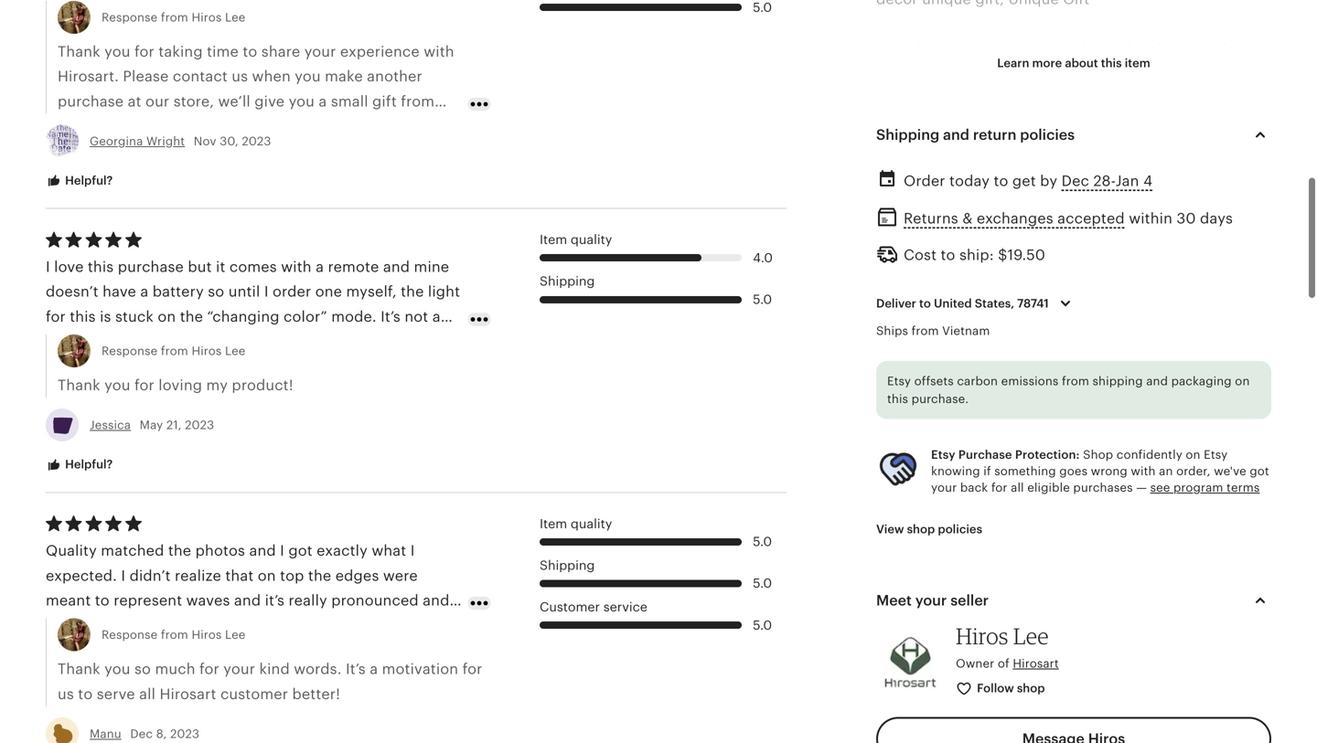 Task type: vqa. For each thing, say whether or not it's contained in the screenshot.
'crew'
no



Task type: describe. For each thing, give the bounding box(es) containing it.
nam
[[90, 118, 122, 134]]

item
[[1125, 56, 1151, 70]]

response for so
[[102, 629, 158, 642]]

customer service
[[540, 601, 648, 615]]

night,
[[1186, 314, 1228, 331]]

in down deliver to united states, 78741 on the right
[[953, 314, 967, 331]]

carbon
[[957, 375, 998, 389]]

you for your
[[104, 662, 130, 678]]

top
[[1051, 290, 1075, 306]]

and down emissions
[[1034, 389, 1061, 406]]

decoration.
[[1167, 389, 1249, 406]]

30
[[1177, 210, 1197, 227]]

small
[[331, 93, 368, 110]]

and up them. at the right of the page
[[1032, 215, 1058, 231]]

appreciation!
[[232, 118, 327, 134]]

2023 for for
[[170, 728, 200, 742]]

of inside more than a light lamp, this hammerhead shark artisan light is a work of art, where a human meets a hammerhead shark, and jellyfish inside the ocean. their visit is peaceful and short, but enough to form a strong bond between them.
[[979, 165, 994, 182]]

2023 for my
[[185, 419, 214, 432]]

1 horizontal spatial hammerhead
[[1075, 140, 1171, 157]]

and down deliver
[[877, 314, 903, 331]]

this inside dropdown button
[[1101, 56, 1122, 70]]

your inside the shop confidently on etsy knowing if something goes wrong with an order, we've got your back for all eligible purchases —
[[931, 481, 957, 495]]

1 response from the top
[[102, 10, 158, 24]]

epoxy
[[1201, 339, 1244, 356]]

the left the lights
[[1097, 314, 1121, 331]]

placed
[[1207, 364, 1255, 381]]

1 horizontal spatial dec
[[1062, 173, 1090, 189]]

lamp
[[959, 364, 999, 381]]

room
[[877, 339, 914, 356]]

a down shark
[[1187, 165, 1195, 182]]

a down resin
[[899, 389, 907, 406]]

between
[[968, 240, 1030, 256]]

a inside the thank you so much for your kind words. it's a motivation for us to serve all hirosart customer better!
[[370, 662, 378, 678]]

to up shark,
[[994, 173, 1009, 189]]

humans
[[925, 66, 982, 82]]

so
[[135, 662, 151, 678]]

a right as
[[1113, 364, 1122, 381]]

in right comes at the top right of page
[[968, 290, 982, 306]]

contact
[[173, 68, 228, 85]]

dive
[[877, 41, 908, 57]]

to right nam at the top left of the page
[[126, 118, 141, 134]]

3 5.0 from the top
[[753, 535, 772, 550]]

accepted
[[1058, 210, 1125, 227]]

give
[[255, 93, 285, 110]]

program
[[1174, 481, 1224, 495]]

confidently
[[1117, 448, 1183, 462]]

enough
[[1136, 215, 1190, 231]]

3
[[940, 489, 949, 505]]

hirosart.
[[58, 68, 119, 85]]

on up mysterious
[[1075, 314, 1093, 331]]

us inside thank you for taking time to share your experience with hirosart. please contact us when you make another purchase at our store, we'll give you a small gift from viet nam to express our appreciation!
[[232, 68, 248, 85]]

all inside light comes in from the top and illuminates the diver and whale in the cave. turn on the lights at night, your room will be full of this mysterious color. the epoxy resin light lamp can be used as a desk lamp, placed on a desk or at home, and is also a good decoration. just turn on the light and all the sorrow, loneliness, and hard work will fade away.
[[1059, 414, 1075, 430]]

item quality for thank you for loving my product!
[[540, 233, 612, 247]]

cost to ship: $ 19.50
[[904, 247, 1046, 264]]

for left loving
[[135, 377, 155, 394]]

from right ships
[[912, 324, 939, 338]]

item for thank you for loving my product!
[[540, 233, 568, 247]]

the up fade
[[965, 414, 988, 430]]

your inside light comes in from the top and illuminates the diver and whale in the cave. turn on the lights at night, your room will be full of this mysterious color. the epoxy resin light lamp can be used as a desk lamp, placed on a desk or at home, and is also a good decoration. just turn on the light and all the sorrow, loneliness, and hard work will fade away.
[[1232, 314, 1263, 331]]

policies inside 'shipping and return policies' dropdown button
[[1020, 127, 1075, 143]]

in up humans in the top of the page
[[952, 41, 965, 57]]

hirosart inside hiros lee owner of hirosart
[[1013, 657, 1059, 671]]

hiros up time
[[192, 10, 222, 24]]

thank you so much for your kind words. it's a motivation for us to serve all hirosart customer better!
[[58, 662, 483, 703]]

from up the taking
[[161, 10, 188, 24]]

manu
[[90, 728, 121, 742]]

and up got
[[1243, 414, 1270, 430]]

the inside more than a light lamp, this hammerhead shark artisan light is a work of art, where a human meets a hammerhead shark, and jellyfish inside the ocean. their visit is peaceful and short, but enough to form a strong bond between them.
[[1160, 190, 1184, 206]]

view shop policies
[[877, 523, 983, 537]]

see program terms link
[[1151, 481, 1260, 495]]

jessica
[[90, 419, 131, 432]]

better!
[[292, 687, 340, 703]]

within
[[1129, 210, 1173, 227]]

motivation
[[382, 662, 459, 678]]

just
[[877, 414, 905, 430]]

1 response from hiros lee from the top
[[102, 10, 246, 24]]

nov
[[194, 134, 217, 148]]

packaging
[[1172, 375, 1232, 389]]

helpful? button for georgina wright nov 30, 2023
[[32, 164, 127, 198]]

lamp, inside light comes in from the top and illuminates the diver and whale in the cave. turn on the lights at night, your room will be full of this mysterious color. the epoxy resin light lamp can be used as a desk lamp, placed on a desk or at home, and is also a good decoration. just turn on the light and all the sorrow, loneliness, and hard work will fade away.
[[1163, 364, 1203, 381]]

8,
[[156, 728, 167, 742]]

ship:
[[960, 247, 994, 264]]

4 5.0 from the top
[[753, 577, 772, 591]]

to inside dive deep in the sea, where there's hardly any light to reach, humans and creatures in nature could coexist peacefully.
[[1243, 41, 1257, 57]]

got
[[1250, 465, 1270, 479]]

etsy for etsy offsets carbon emissions from shipping and packaging on this purchase.
[[888, 375, 911, 389]]

of inside hiros lee owner of hirosart
[[998, 657, 1010, 671]]

1 horizontal spatial be
[[1033, 364, 1051, 381]]

made
[[928, 663, 968, 679]]

1 vertical spatial desk
[[911, 389, 945, 406]]

illuminates
[[1110, 290, 1188, 306]]

0 vertical spatial is
[[913, 165, 924, 182]]

thank for thank you so much for your kind words. it's a motivation for us to serve all hirosart customer better!
[[58, 662, 100, 678]]

to inside the thank you so much for your kind words. it's a motivation for us to serve all hirosart customer better!
[[78, 687, 93, 703]]

shop confidently on etsy knowing if something goes wrong with an order, we've got your back for all eligible purchases —
[[931, 448, 1270, 495]]

time
[[207, 43, 239, 60]]

(base included, 0.3-0.7 inches in error)
[[877, 588, 1152, 605]]

your inside dropdown button
[[916, 593, 947, 609]]

vietnam
[[943, 324, 990, 338]]

with for experience
[[424, 43, 454, 60]]

meet
[[877, 593, 912, 609]]

hand
[[886, 663, 924, 679]]

1 horizontal spatial our
[[204, 118, 228, 134]]

from up much
[[161, 629, 188, 642]]

an
[[1159, 465, 1174, 479]]

all inside the thank you so much for your kind words. it's a motivation for us to serve all hirosart customer better!
[[139, 687, 156, 703]]

on down purchase.
[[942, 414, 961, 430]]

viet
[[58, 118, 86, 134]]

away.
[[1016, 439, 1055, 455]]

quality for thank you so much for your kind words. it's a motivation for us to serve all hirosart customer better!
[[571, 517, 612, 531]]

strong
[[877, 240, 923, 256]]

from inside light comes in from the top and illuminates the diver and whale in the cave. turn on the lights at night, your room will be full of this mysterious color. the epoxy resin light lamp can be used as a desk lamp, placed on a desk or at home, and is also a good decoration. just turn on the light and all the sorrow, loneliness, and hard work will fade away.
[[986, 290, 1019, 306]]

4
[[1144, 173, 1153, 189]]

4.7"x3.15"
[[928, 513, 996, 530]]

a right than
[[953, 140, 961, 157]]

response from hiros lee for much
[[102, 629, 246, 642]]

them.
[[1034, 240, 1075, 256]]

georgina wright nov 30, 2023
[[90, 134, 271, 148]]

where inside dive deep in the sea, where there's hardly any light to reach, humans and creatures in nature could coexist peacefully.
[[1029, 41, 1073, 57]]

a right the form
[[1251, 215, 1259, 231]]

for right much
[[199, 662, 220, 678]]

in down there's
[[1088, 66, 1101, 82]]

the down states,
[[971, 314, 994, 331]]

etsy for etsy purchase protection:
[[931, 448, 956, 462]]

to inside more than a light lamp, this hammerhead shark artisan light is a work of art, where a human meets a hammerhead shark, and jellyfish inside the ocean. their visit is peaceful and short, but enough to form a strong bond between them.
[[1194, 215, 1209, 231]]

0 vertical spatial desk
[[1126, 364, 1159, 381]]

shipping for thank you for loving my product!
[[540, 275, 595, 289]]

deliver to united states, 78741
[[877, 297, 1049, 310]]

2 - from the top
[[877, 688, 882, 704]]

you for product!
[[104, 377, 130, 394]]

colors,
[[941, 713, 990, 729]]

the up night,
[[1192, 290, 1215, 306]]

thank you for loving my product!
[[58, 377, 293, 394]]

work inside light comes in from the top and illuminates the diver and whale in the cave. turn on the lights at night, your room will be full of this mysterious color. the epoxy resin light lamp can be used as a desk lamp, placed on a desk or at home, and is also a good decoration. just turn on the light and all the sorrow, loneliness, and hard work will fade away.
[[913, 439, 948, 455]]

helpful? for jessica may 21, 2023
[[62, 458, 113, 472]]

on inside etsy offsets carbon emissions from shipping and packaging on this purchase.
[[1236, 375, 1250, 389]]

purchases
[[1074, 481, 1133, 495]]

another
[[367, 68, 423, 85]]

the left top
[[1023, 290, 1047, 306]]

in left error)
[[1094, 588, 1108, 605]]

78741
[[1018, 297, 1049, 310]]

3 - from the top
[[877, 713, 882, 729]]

order
[[904, 173, 946, 189]]

terms
[[1227, 481, 1260, 495]]

light inside package includes: - hand made night light - usb cable for the light stand - led: 10 colors, 5w
[[1015, 663, 1051, 679]]

order today to get by dec 28-jan 4
[[904, 173, 1153, 189]]

color.
[[1126, 339, 1167, 356]]

hirosart inside the thank you so much for your kind words. it's a motivation for us to serve all hirosart customer better!
[[160, 687, 216, 703]]

5w
[[994, 713, 1017, 729]]

we
[[877, 489, 899, 505]]

lee up time
[[225, 10, 246, 24]]

diver
[[1219, 290, 1255, 306]]

hiros inside hiros lee owner of hirosart
[[956, 623, 1009, 650]]

thank for thank you for loving my product!
[[58, 377, 100, 394]]

2 vertical spatial at
[[968, 389, 981, 406]]

get
[[1013, 173, 1036, 189]]

quality for thank you for loving my product!
[[571, 233, 612, 247]]

to inside 'dropdown button'
[[920, 297, 931, 310]]

night
[[972, 663, 1011, 679]]

there's
[[1077, 41, 1125, 57]]

your inside thank you for taking time to share your experience with hirosart. please contact us when you make another purchase at our store, we'll give you a small gift from viet nam to express our appreciation!
[[304, 43, 336, 60]]

experience
[[340, 43, 420, 60]]

jan
[[1116, 173, 1140, 189]]

more
[[877, 140, 913, 157]]

light comes in from the top and illuminates the diver and whale in the cave. turn on the lights at night, your room will be full of this mysterious color. the epoxy resin light lamp can be used as a desk lamp, placed on a desk or at home, and is also a good decoration. just turn on the light and all the sorrow, loneliness, and hard work will fade away.
[[877, 290, 1270, 455]]

response for for
[[102, 344, 158, 358]]

jessica may 21, 2023
[[90, 419, 214, 432]]

follow shop
[[977, 682, 1045, 696]]

meets
[[1139, 165, 1183, 182]]

artisan
[[1218, 140, 1266, 157]]

short,
[[1062, 215, 1104, 231]]



Task type: locate. For each thing, give the bounding box(es) containing it.
&
[[963, 210, 973, 227]]

lee up the thank you so much for your kind words. it's a motivation for us to serve all hirosart customer better!
[[225, 629, 246, 642]]

(base
[[877, 588, 915, 605]]

ships from vietnam
[[877, 324, 990, 338]]

0 vertical spatial helpful?
[[62, 174, 113, 188]]

1 horizontal spatial with
[[1131, 465, 1156, 479]]

0 vertical spatial work
[[941, 165, 975, 182]]

0 vertical spatial where
[[1029, 41, 1073, 57]]

shop for view
[[907, 523, 935, 537]]

deliver to united states, 78741 button
[[863, 285, 1090, 323]]

with inside thank you for taking time to share your experience with hirosart. please contact us when you make another purchase at our store, we'll give you a small gift from viet nam to express our appreciation!
[[424, 43, 454, 60]]

1 horizontal spatial etsy
[[931, 448, 956, 462]]

response from hiros lee up much
[[102, 629, 246, 642]]

for up colors,
[[962, 688, 982, 704]]

a inside thank you for taking time to share your experience with hirosart. please contact us when you make another purchase at our store, we'll give you a small gift from viet nam to express our appreciation!
[[319, 93, 327, 110]]

this left item
[[1101, 56, 1122, 70]]

1 vertical spatial item quality
[[540, 517, 612, 531]]

0 vertical spatial lamp,
[[1001, 140, 1041, 157]]

0 horizontal spatial at
[[128, 93, 142, 110]]

states,
[[975, 297, 1015, 310]]

2 vertical spatial shipping
[[540, 559, 595, 573]]

0 vertical spatial hammerhead
[[1075, 140, 1171, 157]]

2 vertical spatial response from hiros lee
[[102, 629, 246, 642]]

2 vertical spatial response
[[102, 629, 158, 642]]

to right cost
[[941, 247, 956, 264]]

learn
[[998, 56, 1030, 70]]

hiros up owner
[[956, 623, 1009, 650]]

at for lights
[[1168, 314, 1182, 331]]

this inside light comes in from the top and illuminates the diver and whale in the cave. turn on the lights at night, your room will be full of this mysterious color. the epoxy resin light lamp can be used as a desk lamp, placed on a desk or at home, and is also a good decoration. just turn on the light and all the sorrow, loneliness, and hard work will fade away.
[[1014, 339, 1040, 356]]

light down more
[[877, 165, 909, 182]]

$
[[998, 247, 1008, 264]]

returns & exchanges accepted within 30 days
[[904, 210, 1233, 227]]

you for to
[[104, 43, 130, 60]]

1 vertical spatial work
[[913, 439, 948, 455]]

and up good
[[1147, 375, 1168, 389]]

1 horizontal spatial at
[[968, 389, 981, 406]]

shop for follow
[[1017, 682, 1045, 696]]

this inside etsy offsets carbon emissions from shipping and packaging on this purchase.
[[888, 393, 909, 406]]

nature
[[1105, 66, 1151, 82]]

and inside dive deep in the sea, where there's hardly any light to reach, humans and creatures in nature could coexist peacefully.
[[986, 66, 1013, 82]]

1 vertical spatial is
[[950, 215, 961, 231]]

2023 right 21,
[[185, 419, 214, 432]]

1 horizontal spatial light
[[919, 364, 955, 381]]

sizes:
[[953, 489, 993, 505]]

is down than
[[913, 165, 924, 182]]

where inside more than a light lamp, this hammerhead shark artisan light is a work of art, where a human meets a hammerhead shark, and jellyfish inside the ocean. their visit is peaceful and short, but enough to form a strong bond between them.
[[1026, 165, 1070, 182]]

shipping and return policies button
[[860, 113, 1288, 157]]

learn more about this item button
[[984, 47, 1165, 80]]

1 vertical spatial with
[[1131, 465, 1156, 479]]

but
[[1108, 215, 1132, 231]]

2023
[[242, 134, 271, 148], [185, 419, 214, 432], [170, 728, 200, 742]]

have
[[903, 489, 936, 505]]

2 5.0 from the top
[[753, 293, 772, 307]]

your right (base
[[916, 593, 947, 609]]

dec 28-jan 4 button
[[1062, 168, 1153, 194]]

3 response from hiros lee from the top
[[102, 629, 246, 642]]

1 5.0 from the top
[[753, 0, 772, 15]]

etsy up the knowing
[[931, 448, 956, 462]]

from up cave.
[[986, 290, 1019, 306]]

where
[[1029, 41, 1073, 57], [1026, 165, 1070, 182]]

to left the serve at the left of page
[[78, 687, 93, 703]]

- left "hand"
[[877, 663, 882, 679]]

1 thank from the top
[[58, 43, 100, 60]]

response from hiros lee up thank you for loving my product!
[[102, 344, 246, 358]]

lee inside hiros lee owner of hirosart
[[1014, 623, 1049, 650]]

hiros
[[192, 10, 222, 24], [192, 344, 222, 358], [956, 623, 1009, 650], [192, 629, 222, 642]]

—
[[1137, 481, 1147, 495]]

light down home,
[[992, 414, 1024, 430]]

light inside dive deep in the sea, where there's hardly any light to reach, humans and creatures in nature could coexist peacefully.
[[1206, 41, 1239, 57]]

0 vertical spatial -
[[877, 663, 882, 679]]

3 thank from the top
[[58, 662, 100, 678]]

at inside thank you for taking time to share your experience with hirosart. please contact us when you make another purchase at our store, we'll give you a small gift from viet nam to express our appreciation!
[[128, 93, 142, 110]]

2 vertical spatial of
[[998, 657, 1010, 671]]

cost
[[904, 247, 937, 264]]

etsy purchase protection:
[[931, 448, 1080, 462]]

customer
[[220, 687, 288, 703]]

form
[[1213, 215, 1247, 231]]

quality
[[571, 233, 612, 247], [571, 517, 612, 531]]

where right art, on the right
[[1026, 165, 1070, 182]]

0 horizontal spatial shop
[[907, 523, 935, 537]]

to up coexist at right
[[1243, 41, 1257, 57]]

1 vertical spatial response from hiros lee
[[102, 344, 246, 358]]

- left the "led:"
[[877, 713, 882, 729]]

to down the ocean.
[[1194, 215, 1209, 231]]

from inside etsy offsets carbon emissions from shipping and packaging on this purchase.
[[1062, 375, 1090, 389]]

1 vertical spatial dec
[[130, 728, 153, 742]]

could
[[1155, 66, 1196, 82]]

28-
[[1094, 173, 1116, 189]]

dec left 8,
[[130, 728, 153, 742]]

georgina
[[90, 134, 143, 148]]

0 horizontal spatial dec
[[130, 728, 153, 742]]

is left &
[[950, 215, 961, 231]]

light
[[1206, 41, 1239, 57], [965, 140, 997, 157], [877, 165, 909, 182], [992, 414, 1024, 430], [1014, 688, 1046, 704]]

response from hiros lee for loving
[[102, 344, 246, 358]]

from right gift
[[401, 93, 435, 110]]

the down night
[[986, 688, 1010, 704]]

0 vertical spatial response
[[102, 10, 158, 24]]

the inside package includes: - hand made night light - usb cable for the light stand - led: 10 colors, 5w
[[986, 688, 1010, 704]]

0 vertical spatial policies
[[1020, 127, 1075, 143]]

2 helpful? from the top
[[62, 458, 113, 472]]

returns
[[904, 210, 959, 227]]

for inside package includes: - hand made night light - usb cable for the light stand - led: 10 colors, 5w
[[962, 688, 982, 704]]

when
[[252, 68, 291, 85]]

2 vertical spatial all
[[139, 687, 156, 703]]

shop inside button
[[907, 523, 935, 537]]

and inside etsy offsets carbon emissions from shipping and packaging on this purchase.
[[1147, 375, 1168, 389]]

1 - from the top
[[877, 663, 882, 679]]

1 horizontal spatial policies
[[1020, 127, 1075, 143]]

0 vertical spatial will
[[918, 339, 942, 356]]

lee up my
[[225, 344, 246, 358]]

thank inside thank you for taking time to share your experience with hirosart. please contact us when you make another purchase at our store, we'll give you a small gift from viet nam to express our appreciation!
[[58, 43, 100, 60]]

1 vertical spatial us
[[58, 687, 74, 703]]

shipping
[[1093, 375, 1143, 389]]

and right top
[[1079, 290, 1106, 306]]

etsy down room on the right top of the page
[[888, 375, 911, 389]]

0 vertical spatial response from hiros lee
[[102, 10, 246, 24]]

express
[[145, 118, 200, 134]]

from up thank you for loving my product!
[[161, 344, 188, 358]]

be down the vietnam
[[946, 339, 965, 356]]

0 vertical spatial be
[[946, 339, 965, 356]]

see program terms
[[1151, 481, 1260, 495]]

this up by at the top
[[1045, 140, 1071, 157]]

2 horizontal spatial light
[[1015, 663, 1051, 679]]

0 horizontal spatial etsy
[[888, 375, 911, 389]]

can
[[1003, 364, 1029, 381]]

you right 'give'
[[289, 93, 315, 110]]

desk down offsets
[[911, 389, 945, 406]]

item for thank you so much for your kind words. it's a motivation for us to serve all hirosart customer better!
[[540, 517, 568, 531]]

0 vertical spatial us
[[232, 68, 248, 85]]

thank for thank you for taking time to share your experience with hirosart. please contact us when you make another purchase at our store, we'll give you a small gift from viet nam to express our appreciation!
[[58, 43, 100, 60]]

helpful? button for jessica may 21, 2023
[[32, 449, 127, 482]]

your up make
[[304, 43, 336, 60]]

etsy inside etsy offsets carbon emissions from shipping and packaging on this purchase.
[[888, 375, 911, 389]]

2 vertical spatial light
[[1015, 663, 1051, 679]]

0 vertical spatial shipping
[[877, 127, 940, 143]]

2 vertical spatial -
[[877, 713, 882, 729]]

my
[[206, 377, 228, 394]]

to up the whale
[[920, 297, 931, 310]]

of left art, on the right
[[979, 165, 994, 182]]

0 vertical spatial with
[[424, 43, 454, 60]]

response up the so
[[102, 629, 158, 642]]

0 vertical spatial at
[[128, 93, 142, 110]]

exchanges
[[977, 210, 1054, 227]]

0 horizontal spatial hammerhead
[[877, 190, 973, 206]]

0 vertical spatial hirosart
[[1013, 657, 1059, 671]]

purchase
[[58, 93, 124, 110]]

0 horizontal spatial be
[[946, 339, 965, 356]]

lee
[[225, 10, 246, 24], [225, 344, 246, 358], [1014, 623, 1049, 650], [225, 629, 246, 642]]

lamp, down the
[[1163, 364, 1203, 381]]

1 vertical spatial will
[[952, 439, 976, 455]]

back
[[961, 481, 988, 495]]

policies inside view shop policies button
[[938, 523, 983, 537]]

us
[[232, 68, 248, 85], [58, 687, 74, 703]]

2 vertical spatial is
[[1065, 389, 1077, 406]]

helpful? button down georgina
[[32, 164, 127, 198]]

we've
[[1214, 465, 1247, 479]]

peacefully.
[[877, 90, 954, 107]]

deliver
[[877, 297, 917, 310]]

1 helpful? from the top
[[62, 174, 113, 188]]

work inside more than a light lamp, this hammerhead shark artisan light is a work of art, where a human meets a hammerhead shark, and jellyfish inside the ocean. their visit is peaceful and short, but enough to form a strong bond between them.
[[941, 165, 975, 182]]

shipping
[[877, 127, 940, 143], [540, 275, 595, 289], [540, 559, 595, 573]]

more than a light lamp, this hammerhead shark artisan light is a work of art, where a human meets a hammerhead shark, and jellyfish inside the ocean. their visit is peaceful and short, but enough to form a strong bond between them.
[[877, 140, 1266, 256]]

1 horizontal spatial all
[[1011, 481, 1025, 495]]

thank inside the thank you so much for your kind words. it's a motivation for us to serve all hirosart customer better!
[[58, 662, 100, 678]]

you up jessica
[[104, 377, 130, 394]]

for inside the shop confidently on etsy knowing if something goes wrong with an order, we've got your back for all eligible purchases —
[[992, 481, 1008, 495]]

at for purchase
[[128, 93, 142, 110]]

0 vertical spatial item quality
[[540, 233, 612, 247]]

on up order,
[[1186, 448, 1201, 462]]

lamp,
[[1001, 140, 1041, 157], [1163, 364, 1203, 381]]

2 vertical spatial 2023
[[170, 728, 200, 742]]

shop inside button
[[1017, 682, 1045, 696]]

the inside dive deep in the sea, where there's hardly any light to reach, humans and creatures in nature could coexist peacefully.
[[969, 41, 992, 57]]

21,
[[166, 419, 182, 432]]

something
[[995, 465, 1057, 479]]

wright
[[146, 134, 185, 148]]

purchase
[[959, 448, 1013, 462]]

1 vertical spatial lamp,
[[1163, 364, 1203, 381]]

make
[[325, 68, 363, 85]]

and inside dropdown button
[[943, 127, 970, 143]]

1 horizontal spatial hirosart
[[1013, 657, 1059, 671]]

this down cave.
[[1014, 339, 1040, 356]]

your down 'diver'
[[1232, 314, 1263, 331]]

a down than
[[928, 165, 937, 182]]

their
[[877, 215, 913, 231]]

thank up jessica link
[[58, 377, 100, 394]]

1 horizontal spatial us
[[232, 68, 248, 85]]

shop right view
[[907, 523, 935, 537]]

1 helpful? button from the top
[[32, 164, 127, 198]]

for right motivation
[[463, 662, 483, 678]]

3 response from the top
[[102, 629, 158, 642]]

2 item quality from the top
[[540, 517, 612, 531]]

1 vertical spatial helpful?
[[62, 458, 113, 472]]

1 vertical spatial at
[[1168, 314, 1182, 331]]

1 vertical spatial light
[[919, 364, 955, 381]]

1 vertical spatial helpful? button
[[32, 449, 127, 482]]

at down carbon
[[968, 389, 981, 406]]

any
[[1177, 41, 1202, 57]]

1 horizontal spatial shop
[[1017, 682, 1045, 696]]

a down shipping at the right bottom
[[1113, 389, 1122, 406]]

etsy inside the shop confidently on etsy knowing if something goes wrong with an order, we've got your back for all eligible purchases —
[[1204, 448, 1228, 462]]

serve
[[97, 687, 135, 703]]

and down order today to get by dec 28-jan 4
[[1024, 190, 1051, 206]]

1 horizontal spatial desk
[[1126, 364, 1159, 381]]

0 vertical spatial of
[[979, 165, 994, 182]]

where up creatures
[[1029, 41, 1073, 57]]

to right time
[[243, 43, 257, 60]]

visit
[[917, 215, 946, 231]]

hammerhead down the order
[[877, 190, 973, 206]]

of
[[979, 165, 994, 182], [995, 339, 1010, 356], [998, 657, 1010, 671]]

your inside the thank you so much for your kind words. it's a motivation for us to serve all hirosart customer better!
[[224, 662, 255, 678]]

0 horizontal spatial us
[[58, 687, 74, 703]]

your down the knowing
[[931, 481, 957, 495]]

us inside the thank you so much for your kind words. it's a motivation for us to serve all hirosart customer better!
[[58, 687, 74, 703]]

you inside the thank you so much for your kind words. it's a motivation for us to serve all hirosart customer better!
[[104, 662, 130, 678]]

also
[[1081, 389, 1109, 406]]

2 response from the top
[[102, 344, 158, 358]]

please
[[123, 68, 169, 85]]

for right back on the bottom right of page
[[992, 481, 1008, 495]]

response up please at the left of page
[[102, 10, 158, 24]]

shipping for thank you so much for your kind words. it's a motivation for us to serve all hirosart customer better!
[[540, 559, 595, 573]]

our down please at the left of page
[[146, 93, 170, 110]]

shop
[[1084, 448, 1114, 462]]

on up just
[[877, 389, 895, 406]]

lamp, up art, on the right
[[1001, 140, 1041, 157]]

0 horizontal spatial light
[[877, 290, 913, 306]]

with up —
[[1131, 465, 1156, 479]]

protection:
[[1016, 448, 1080, 462]]

is
[[913, 165, 924, 182], [950, 215, 961, 231], [1065, 389, 1077, 406]]

1 vertical spatial our
[[204, 118, 228, 134]]

0 vertical spatial helpful? button
[[32, 164, 127, 198]]

lamp, inside more than a light lamp, this hammerhead shark artisan light is a work of art, where a human meets a hammerhead shark, and jellyfish inside the ocean. their visit is peaceful and short, but enough to form a strong bond between them.
[[1001, 140, 1041, 157]]

is inside light comes in from the top and illuminates the diver and whale in the cave. turn on the lights at night, your room will be full of this mysterious color. the epoxy resin light lamp can be used as a desk lamp, placed on a desk or at home, and is also a good decoration. just turn on the light and all the sorrow, loneliness, and hard work will fade away.
[[1065, 389, 1077, 406]]

1 vertical spatial thank
[[58, 377, 100, 394]]

all down something
[[1011, 481, 1025, 495]]

0 horizontal spatial lamp,
[[1001, 140, 1041, 157]]

1 vertical spatial item
[[540, 517, 568, 531]]

2 quality from the top
[[571, 517, 612, 531]]

light down "hirosart" link
[[1014, 688, 1046, 704]]

0.3-
[[990, 588, 1018, 605]]

etsy offsets carbon emissions from shipping and packaging on this purchase.
[[888, 375, 1250, 406]]

today
[[950, 173, 990, 189]]

2 thank from the top
[[58, 377, 100, 394]]

1 vertical spatial response
[[102, 344, 158, 358]]

helpful? for georgina wright nov 30, 2023
[[62, 174, 113, 188]]

all inside the shop confidently on etsy knowing if something goes wrong with an order, we've got your back for all eligible purchases —
[[1011, 481, 1025, 495]]

shark
[[1175, 140, 1214, 157]]

by
[[1041, 173, 1058, 189]]

2 item from the top
[[540, 517, 568, 531]]

1 vertical spatial policies
[[938, 523, 983, 537]]

2 vertical spatial thank
[[58, 662, 100, 678]]

1 item from the top
[[540, 233, 568, 247]]

for inside thank you for taking time to share your experience with hirosart. please contact us when you make another purchase at our store, we'll give you a small gift from viet nam to express our appreciation!
[[135, 43, 155, 60]]

-
[[877, 663, 882, 679], [877, 688, 882, 704], [877, 713, 882, 729]]

1 quality from the top
[[571, 233, 612, 247]]

5 5.0 from the top
[[753, 619, 772, 633]]

2 horizontal spatial is
[[1065, 389, 1077, 406]]

with for wrong
[[1131, 465, 1156, 479]]

shipping inside dropdown button
[[877, 127, 940, 143]]

etsy up we've
[[1204, 448, 1228, 462]]

1 horizontal spatial lamp,
[[1163, 364, 1203, 381]]

hiros up my
[[192, 344, 222, 358]]

1 vertical spatial hirosart
[[160, 687, 216, 703]]

0 horizontal spatial is
[[913, 165, 924, 182]]

the down the also
[[1079, 414, 1103, 430]]

1 vertical spatial quality
[[571, 517, 612, 531]]

item quality for thank you so much for your kind words. it's a motivation for us to serve all hirosart customer better!
[[540, 517, 612, 531]]

0 vertical spatial 2023
[[242, 134, 271, 148]]

ocean.
[[1188, 190, 1236, 206]]

share
[[262, 43, 300, 60]]

10
[[921, 713, 937, 729]]

this
[[1101, 56, 1122, 70], [1045, 140, 1071, 157], [1014, 339, 1040, 356], [888, 393, 909, 406]]

hiros lee image
[[877, 628, 945, 697]]

19.50
[[1008, 247, 1046, 264]]

your up the 'customer'
[[224, 662, 255, 678]]

all down the so
[[139, 687, 156, 703]]

light inside light comes in from the top and illuminates the diver and whale in the cave. turn on the lights at night, your room will be full of this mysterious color. the epoxy resin light lamp can be used as a desk lamp, placed on a desk or at home, and is also a good decoration. just turn on the light and all the sorrow, loneliness, and hard work will fade away.
[[992, 414, 1024, 430]]

light inside package includes: - hand made night light - usb cable for the light stand - led: 10 colors, 5w
[[1014, 688, 1046, 704]]

1 vertical spatial hammerhead
[[877, 190, 973, 206]]

0 horizontal spatial all
[[139, 687, 156, 703]]

0 vertical spatial item
[[540, 233, 568, 247]]

of inside light comes in from the top and illuminates the diver and whale in the cave. turn on the lights at night, your room will be full of this mysterious color. the epoxy resin light lamp can be used as a desk lamp, placed on a desk or at home, and is also a good decoration. just turn on the light and all the sorrow, loneliness, and hard work will fade away.
[[995, 339, 1010, 356]]

1 vertical spatial be
[[1033, 364, 1051, 381]]

0 vertical spatial dec
[[1062, 173, 1090, 189]]

if
[[984, 465, 992, 479]]

you left make
[[295, 68, 321, 85]]

thank up the hirosart.
[[58, 43, 100, 60]]

this up just
[[888, 393, 909, 406]]

size
[[877, 513, 906, 530]]

1 vertical spatial all
[[1011, 481, 1025, 495]]

shop
[[907, 523, 935, 537], [1017, 682, 1045, 696]]

0 horizontal spatial will
[[918, 339, 942, 356]]

owner
[[956, 657, 995, 671]]

1 vertical spatial -
[[877, 688, 882, 704]]

on inside the shop confidently on etsy knowing if something goes wrong with an order, we've got your back for all eligible purchases —
[[1186, 448, 1201, 462]]

a up jellyfish
[[1074, 165, 1082, 182]]

1 vertical spatial of
[[995, 339, 1010, 356]]

helpful? down georgina
[[62, 174, 113, 188]]

light up purchase.
[[919, 364, 955, 381]]

0.7
[[1018, 588, 1039, 605]]

from inside thank you for taking time to share your experience with hirosart. please contact us when you make another purchase at our store, we'll give you a small gift from viet nam to express our appreciation!
[[401, 93, 435, 110]]

our
[[146, 93, 170, 110], [204, 118, 228, 134]]

hirosart up follow shop
[[1013, 657, 1059, 671]]

response up thank you for loving my product!
[[102, 344, 158, 358]]

and up away.
[[1028, 414, 1055, 430]]

all down etsy offsets carbon emissions from shipping and packaging on this purchase.
[[1059, 414, 1075, 430]]

policies up by at the top
[[1020, 127, 1075, 143]]

0 vertical spatial our
[[146, 93, 170, 110]]

2 response from hiros lee from the top
[[102, 344, 246, 358]]

with
[[424, 43, 454, 60], [1131, 465, 1156, 479]]

with inside the shop confidently on etsy knowing if something goes wrong with an order, we've got your back for all eligible purchases —
[[1131, 465, 1156, 479]]

0 horizontal spatial hirosart
[[160, 687, 216, 703]]

our down 'we'll'
[[204, 118, 228, 134]]

0 horizontal spatial our
[[146, 93, 170, 110]]

2 horizontal spatial etsy
[[1204, 448, 1228, 462]]

0 vertical spatial shop
[[907, 523, 935, 537]]

lee up "hirosart" link
[[1014, 623, 1049, 650]]

work down than
[[941, 165, 975, 182]]

meet your seller button
[[860, 579, 1288, 623]]

offsets
[[915, 375, 954, 389]]

hiros up much
[[192, 629, 222, 642]]

0 vertical spatial thank
[[58, 43, 100, 60]]

and
[[986, 66, 1013, 82], [943, 127, 970, 143], [1024, 190, 1051, 206], [1032, 215, 1058, 231], [1079, 290, 1106, 306], [877, 314, 903, 331], [1147, 375, 1168, 389], [1034, 389, 1061, 406], [1028, 414, 1055, 430], [1243, 414, 1270, 430]]

and left return
[[943, 127, 970, 143]]

0 vertical spatial light
[[877, 290, 913, 306]]

led:
[[886, 713, 917, 729]]

1 item quality from the top
[[540, 233, 612, 247]]

2 helpful? button from the top
[[32, 449, 127, 482]]

0 horizontal spatial with
[[424, 43, 454, 60]]

light up today
[[965, 140, 997, 157]]

this inside more than a light lamp, this hammerhead shark artisan light is a work of art, where a human meets a hammerhead shark, and jellyfish inside the ocean. their visit is peaceful and short, but enough to form a strong bond between them.
[[1045, 140, 1071, 157]]

0 horizontal spatial desk
[[911, 389, 945, 406]]

response
[[102, 10, 158, 24], [102, 344, 158, 358], [102, 629, 158, 642]]

2 horizontal spatial all
[[1059, 414, 1075, 430]]



